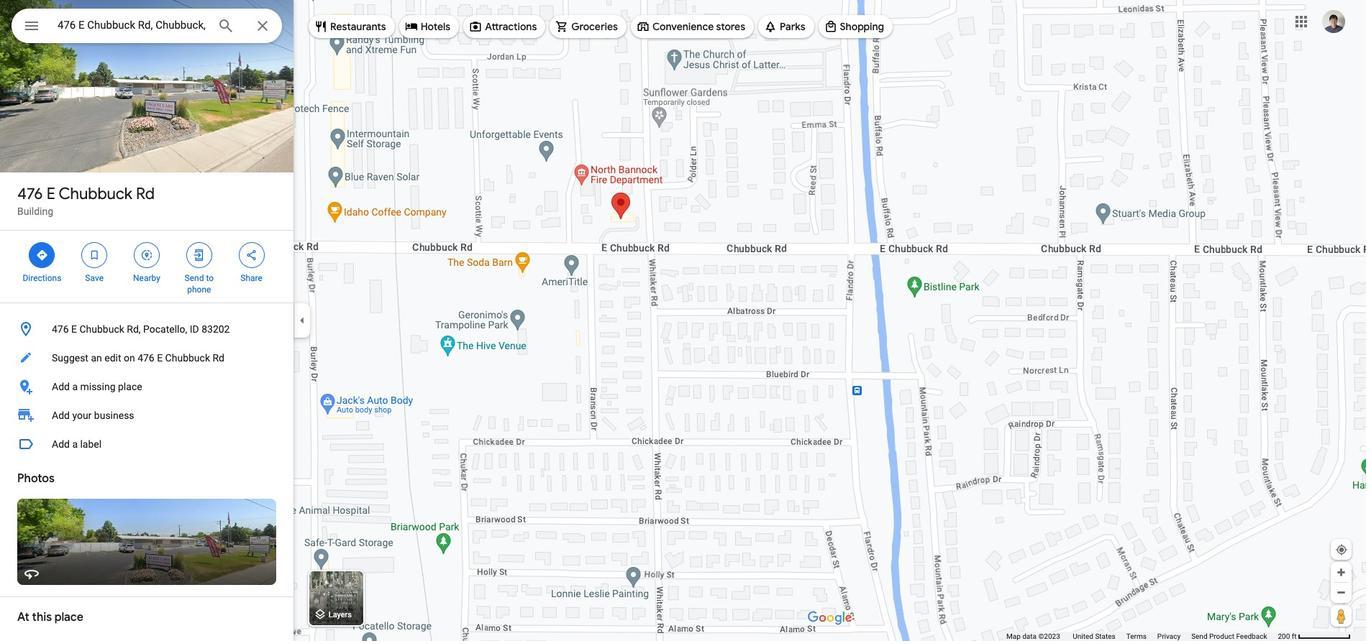 Task type: describe. For each thing, give the bounding box(es) containing it.
stores
[[716, 20, 746, 33]]

add a label
[[52, 439, 102, 451]]

rd,
[[127, 324, 141, 335]]

layers
[[329, 611, 352, 621]]

united
[[1073, 633, 1094, 641]]


[[245, 248, 258, 263]]

restaurants
[[330, 20, 386, 33]]

hotels
[[421, 20, 451, 33]]

terms button
[[1127, 633, 1147, 642]]

place inside add a missing place button
[[118, 381, 142, 393]]

data
[[1023, 633, 1037, 641]]

united states
[[1073, 633, 1116, 641]]

add a missing place button
[[0, 373, 294, 402]]

united states button
[[1073, 633, 1116, 642]]

476 e chubbuck rd, pocatello, id 83202 button
[[0, 315, 294, 344]]

product
[[1210, 633, 1235, 641]]

your
[[72, 410, 92, 422]]

photos
[[17, 472, 54, 487]]

zoom out image
[[1336, 588, 1347, 599]]

send product feedback
[[1192, 633, 1268, 641]]

map
[[1007, 633, 1021, 641]]

add your business
[[52, 410, 134, 422]]

terms
[[1127, 633, 1147, 641]]

chubbuck for rd
[[59, 184, 132, 204]]

send for send product feedback
[[1192, 633, 1208, 641]]

2 horizontal spatial e
[[157, 353, 163, 364]]

shopping
[[840, 20, 885, 33]]

an
[[91, 353, 102, 364]]

send product feedback button
[[1192, 633, 1268, 642]]

phone
[[187, 285, 211, 295]]

business
[[94, 410, 134, 422]]

476 e chubbuck rd, pocatello, id 83202
[[52, 324, 230, 335]]

rd inside the 476 e chubbuck rd building
[[136, 184, 155, 204]]

groceries button
[[550, 9, 627, 44]]

to
[[206, 273, 214, 284]]

476 e chubbuck rd main content
[[0, 0, 294, 642]]

200 ft button
[[1278, 633, 1352, 641]]

parks
[[780, 20, 806, 33]]

add your business link
[[0, 402, 294, 430]]

ft
[[1292, 633, 1297, 641]]

this
[[32, 611, 52, 625]]

privacy button
[[1158, 633, 1181, 642]]

privacy
[[1158, 633, 1181, 641]]

200
[[1278, 633, 1291, 641]]

©2023
[[1039, 633, 1061, 641]]

476 E Chubbuck Rd, Chubbuck, ID 83202 field
[[12, 9, 282, 43]]

at
[[17, 611, 29, 625]]

at this place
[[17, 611, 83, 625]]

collapse side panel image
[[294, 313, 310, 329]]

add a missing place
[[52, 381, 142, 393]]

rd inside button
[[213, 353, 225, 364]]

actions for 476 e chubbuck rd region
[[0, 231, 294, 303]]


[[140, 248, 153, 263]]

directions
[[23, 273, 61, 284]]

add for add a label
[[52, 439, 70, 451]]

suggest
[[52, 353, 88, 364]]

add for add a missing place
[[52, 381, 70, 393]]

states
[[1096, 633, 1116, 641]]

feedback
[[1237, 633, 1268, 641]]

on
[[124, 353, 135, 364]]


[[23, 16, 40, 36]]

chubbuck for rd,
[[80, 324, 124, 335]]

groceries
[[572, 20, 618, 33]]

pocatello,
[[143, 324, 187, 335]]

map data ©2023
[[1007, 633, 1062, 641]]



Task type: vqa. For each thing, say whether or not it's contained in the screenshot.
google account: nolan park  
(nolan.park@adept.ai) image on the top of page
yes



Task type: locate. For each thing, give the bounding box(es) containing it.
attractions button
[[464, 9, 546, 44]]

0 horizontal spatial 476
[[17, 184, 43, 204]]


[[36, 248, 48, 263]]

476 right the on
[[138, 353, 155, 364]]

place right 'this'
[[55, 611, 83, 625]]

3 add from the top
[[52, 439, 70, 451]]

send inside button
[[1192, 633, 1208, 641]]

chubbuck
[[59, 184, 132, 204], [80, 324, 124, 335], [165, 353, 210, 364]]

attractions
[[485, 20, 537, 33]]

2 a from the top
[[72, 439, 78, 451]]

building
[[17, 206, 53, 217]]

 search field
[[12, 9, 282, 46]]

add
[[52, 381, 70, 393], [52, 410, 70, 422], [52, 439, 70, 451]]

0 vertical spatial rd
[[136, 184, 155, 204]]

shopping button
[[819, 9, 893, 44]]

a
[[72, 381, 78, 393], [72, 439, 78, 451]]

share
[[241, 273, 263, 284]]

476
[[17, 184, 43, 204], [52, 324, 69, 335], [138, 353, 155, 364]]

a for missing
[[72, 381, 78, 393]]

1 horizontal spatial rd
[[213, 353, 225, 364]]


[[88, 248, 101, 263]]

place down the on
[[118, 381, 142, 393]]

1 horizontal spatial 476
[[52, 324, 69, 335]]

None field
[[58, 17, 206, 34]]

2 vertical spatial chubbuck
[[165, 353, 210, 364]]

chubbuck inside 476 e chubbuck rd, pocatello, id 83202 button
[[80, 324, 124, 335]]

83202
[[202, 324, 230, 335]]

add for add your business
[[52, 410, 70, 422]]

e
[[47, 184, 55, 204], [71, 324, 77, 335], [157, 353, 163, 364]]

rd up  on the top left
[[136, 184, 155, 204]]

476 for rd,
[[52, 324, 69, 335]]

rd
[[136, 184, 155, 204], [213, 353, 225, 364]]

1 vertical spatial rd
[[213, 353, 225, 364]]

send left product
[[1192, 633, 1208, 641]]

footer containing map data ©2023
[[1007, 633, 1278, 642]]

a inside button
[[72, 439, 78, 451]]

a for label
[[72, 439, 78, 451]]

2 vertical spatial 476
[[138, 353, 155, 364]]

0 vertical spatial a
[[72, 381, 78, 393]]

0 vertical spatial 476
[[17, 184, 43, 204]]

e for rd
[[47, 184, 55, 204]]

nearby
[[133, 273, 160, 284]]

476 inside the 476 e chubbuck rd building
[[17, 184, 43, 204]]

add inside "link"
[[52, 410, 70, 422]]

footer
[[1007, 633, 1278, 642]]

send inside the send to phone
[[185, 273, 204, 284]]

send up phone
[[185, 273, 204, 284]]

convenience stores
[[653, 20, 746, 33]]

zoom in image
[[1336, 568, 1347, 579]]

1 horizontal spatial place
[[118, 381, 142, 393]]

chubbuck up an
[[80, 324, 124, 335]]

 button
[[12, 9, 52, 46]]

1 add from the top
[[52, 381, 70, 393]]

send
[[185, 273, 204, 284], [1192, 633, 1208, 641]]

476 up building
[[17, 184, 43, 204]]

suggest an edit on 476 e chubbuck rd
[[52, 353, 225, 364]]

e up building
[[47, 184, 55, 204]]

476 up suggest
[[52, 324, 69, 335]]

id
[[190, 324, 199, 335]]

show your location image
[[1336, 544, 1349, 557]]

1 vertical spatial add
[[52, 410, 70, 422]]

476 for rd
[[17, 184, 43, 204]]

a left label
[[72, 439, 78, 451]]

add left label
[[52, 439, 70, 451]]

0 vertical spatial place
[[118, 381, 142, 393]]

send for send to phone
[[185, 273, 204, 284]]

1 vertical spatial 476
[[52, 324, 69, 335]]

rd down 83202 on the left of page
[[213, 353, 225, 364]]

add inside button
[[52, 381, 70, 393]]

missing
[[80, 381, 116, 393]]

1 horizontal spatial send
[[1192, 633, 1208, 641]]

label
[[80, 439, 102, 451]]

0 vertical spatial chubbuck
[[59, 184, 132, 204]]

1 vertical spatial e
[[71, 324, 77, 335]]

footer inside google maps element
[[1007, 633, 1278, 642]]

convenience stores button
[[631, 9, 754, 44]]

2 vertical spatial add
[[52, 439, 70, 451]]

0 horizontal spatial rd
[[136, 184, 155, 204]]

e down pocatello,
[[157, 353, 163, 364]]

a inside button
[[72, 381, 78, 393]]


[[193, 248, 206, 263]]

1 vertical spatial send
[[1192, 633, 1208, 641]]

chubbuck down id
[[165, 353, 210, 364]]

convenience
[[653, 20, 714, 33]]

save
[[85, 273, 104, 284]]

1 horizontal spatial e
[[71, 324, 77, 335]]

0 horizontal spatial place
[[55, 611, 83, 625]]

add a label button
[[0, 430, 294, 459]]

0 horizontal spatial send
[[185, 273, 204, 284]]

e inside the 476 e chubbuck rd building
[[47, 184, 55, 204]]

restaurants button
[[309, 9, 395, 44]]

0 vertical spatial send
[[185, 273, 204, 284]]

none field inside 476 e chubbuck rd, chubbuck, id 83202 field
[[58, 17, 206, 34]]

1 a from the top
[[72, 381, 78, 393]]

chubbuck inside suggest an edit on 476 e chubbuck rd button
[[165, 353, 210, 364]]

200 ft
[[1278, 633, 1297, 641]]

show street view coverage image
[[1331, 606, 1352, 628]]

parks button
[[759, 9, 814, 44]]

google account: nolan park  
(nolan.park@adept.ai) image
[[1323, 10, 1346, 33]]

place
[[118, 381, 142, 393], [55, 611, 83, 625]]

a left missing
[[72, 381, 78, 393]]

google maps element
[[0, 0, 1367, 642]]

add left your at the left bottom of the page
[[52, 410, 70, 422]]

send to phone
[[185, 273, 214, 295]]

1 vertical spatial chubbuck
[[80, 324, 124, 335]]

e for rd,
[[71, 324, 77, 335]]

1 vertical spatial place
[[55, 611, 83, 625]]

2 add from the top
[[52, 410, 70, 422]]

2 vertical spatial e
[[157, 353, 163, 364]]

0 vertical spatial add
[[52, 381, 70, 393]]

hotels button
[[399, 9, 459, 44]]

chubbuck up 
[[59, 184, 132, 204]]

add down suggest
[[52, 381, 70, 393]]

edit
[[104, 353, 121, 364]]

chubbuck inside the 476 e chubbuck rd building
[[59, 184, 132, 204]]

0 horizontal spatial e
[[47, 184, 55, 204]]

add inside button
[[52, 439, 70, 451]]

1 vertical spatial a
[[72, 439, 78, 451]]

476 e chubbuck rd building
[[17, 184, 155, 217]]

e up suggest
[[71, 324, 77, 335]]

0 vertical spatial e
[[47, 184, 55, 204]]

suggest an edit on 476 e chubbuck rd button
[[0, 344, 294, 373]]

2 horizontal spatial 476
[[138, 353, 155, 364]]



